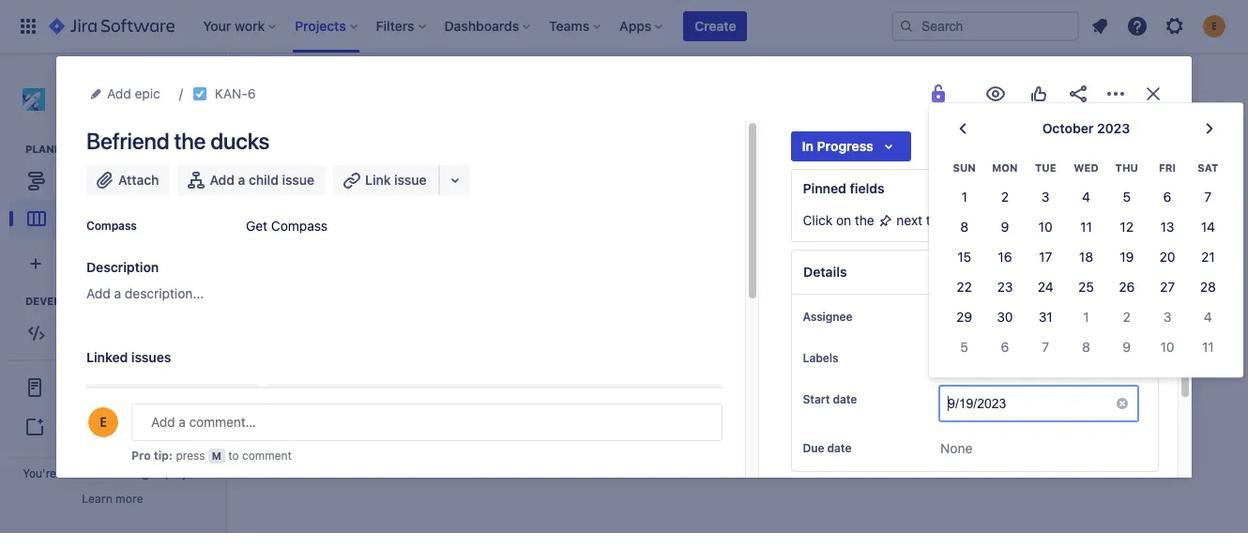 Task type: locate. For each thing, give the bounding box(es) containing it.
my
[[56, 82, 75, 98]]

start
[[803, 392, 830, 406]]

1 horizontal spatial 4
[[1204, 309, 1212, 325]]

9 button up 16
[[985, 212, 1025, 242]]

6 for the top the 6 button
[[1163, 189, 1172, 205]]

the
[[174, 128, 206, 154], [855, 212, 874, 228]]

0 vertical spatial the
[[174, 128, 206, 154]]

row containing 8
[[944, 212, 1228, 242]]

next month, november 2023 image
[[1198, 117, 1221, 140]]

create linked issue button
[[75, 429, 234, 451]]

18
[[1079, 249, 1093, 265]]

1 vertical spatial none
[[940, 440, 973, 456]]

1 horizontal spatial 5 button
[[1106, 182, 1147, 212]]

7 button up the 14
[[1188, 182, 1228, 212]]

3 row from the top
[[944, 212, 1228, 242]]

3 down 27 button
[[1163, 309, 1171, 325]]

click on the
[[803, 212, 878, 228]]

2 up the "next to a field label to start pinning." at the right of the page
[[1001, 189, 1009, 205]]

2 vertical spatial create
[[105, 432, 147, 448]]

2 vertical spatial 6
[[1001, 339, 1009, 355]]

0 vertical spatial project
[[129, 82, 174, 98]]

1 horizontal spatial 6
[[1001, 339, 1009, 355]]

8 button
[[944, 212, 985, 242], [1066, 332, 1106, 363]]

10 button up 17
[[1025, 212, 1066, 242]]

date for due date
[[827, 441, 851, 455]]

30 button
[[985, 302, 1025, 332]]

29
[[956, 309, 972, 325]]

1 up field
[[961, 189, 967, 205]]

add for add a child issue
[[210, 172, 235, 188]]

0 horizontal spatial compass
[[86, 219, 137, 233]]

actions image
[[1104, 83, 1127, 105]]

clear filters
[[683, 185, 755, 201]]

0 horizontal spatial 2
[[1001, 189, 1009, 205]]

3 button down 27
[[1147, 302, 1188, 332]]

6 down 30 button
[[1001, 339, 1009, 355]]

details element
[[791, 250, 1159, 295]]

3
[[1042, 189, 1050, 205], [1163, 309, 1171, 325]]

11 up 18
[[1080, 219, 1092, 235]]

description...
[[125, 285, 204, 301]]

issue inside button
[[190, 432, 223, 448]]

7 row from the top
[[944, 332, 1228, 363]]

add for add shortcut
[[57, 418, 81, 434]]

close image
[[1142, 83, 1165, 105]]

search image
[[899, 19, 914, 34]]

3 button down tue
[[1025, 182, 1066, 212]]

0 vertical spatial 11 button
[[1066, 212, 1106, 242]]

sat
[[1198, 161, 1218, 173]]

5 row from the top
[[944, 272, 1228, 302]]

0 horizontal spatial 8
[[960, 219, 968, 235]]

none for labels
[[940, 350, 973, 366]]

create banner
[[0, 0, 1248, 53]]

terry turtle image
[[419, 178, 449, 208]]

4 row from the top
[[944, 242, 1228, 272]]

1 horizontal spatial to
[[926, 212, 938, 228]]

4 up pinning.
[[1082, 189, 1090, 205]]

1 horizontal spatial 9 button
[[1106, 332, 1147, 363]]

1 horizontal spatial 3 button
[[1147, 302, 1188, 332]]

1 vertical spatial project
[[57, 379, 100, 395]]

10 up 17
[[1039, 219, 1053, 235]]

the left ducks
[[174, 128, 206, 154]]

compass up description
[[86, 219, 137, 233]]

0 vertical spatial 1 button
[[944, 182, 985, 212]]

5 for 5 button to the right
[[1123, 189, 1131, 205]]

due date pin to top. only you can see pinned fields. image
[[855, 441, 870, 456]]

17
[[1039, 249, 1052, 265]]

0 horizontal spatial 11
[[1080, 219, 1092, 235]]

the right the on
[[855, 212, 874, 228]]

due date
[[803, 441, 851, 455]]

0 horizontal spatial 3
[[1042, 189, 1050, 205]]

8 down 25 button
[[1082, 339, 1090, 355]]

0 vertical spatial none
[[940, 350, 973, 366]]

filters
[[719, 185, 755, 201]]

0 horizontal spatial create
[[105, 432, 147, 448]]

row down 25
[[944, 302, 1228, 332]]

create column image
[[1060, 246, 1083, 268]]

2 none from the top
[[940, 440, 973, 456]]

row group
[[944, 182, 1228, 363]]

description
[[86, 259, 159, 275]]

add down description
[[86, 285, 111, 301]]

6 button up 13
[[1147, 182, 1188, 212]]

add left profile image of eloisefrancis23
[[57, 418, 81, 434]]

4
[[1082, 189, 1090, 205], [1204, 309, 1212, 325]]

3 up start
[[1042, 189, 1050, 205]]

eloisefrancis23 image
[[390, 178, 420, 208]]

0 vertical spatial 3 button
[[1025, 182, 1066, 212]]

1 horizontal spatial 2
[[1123, 309, 1131, 325]]

1 horizontal spatial 6 button
[[1147, 182, 1188, 212]]

1 vertical spatial add
[[86, 285, 111, 301]]

11 down 28 button
[[1202, 339, 1214, 355]]

9 up 16
[[1001, 219, 1009, 235]]

1 vertical spatial 1
[[1083, 309, 1089, 325]]

1 button down the "sun"
[[944, 182, 985, 212]]

ducks
[[210, 128, 269, 154]]

19
[[1120, 249, 1134, 265]]

0 vertical spatial 4 button
[[1066, 182, 1106, 212]]

clear image
[[1115, 396, 1130, 411]]

1 vertical spatial the
[[855, 212, 874, 228]]

row containing 15
[[944, 242, 1228, 272]]

planning group
[[9, 142, 210, 243]]

1 vertical spatial 1 button
[[1066, 302, 1106, 332]]

0 horizontal spatial 6
[[248, 85, 256, 101]]

insights
[[1150, 185, 1199, 201]]

11 button down 28 button
[[1188, 332, 1228, 363]]

0 vertical spatial 11
[[1080, 219, 1092, 235]]

6 for the left the 6 button
[[1001, 339, 1009, 355]]

group
[[8, 360, 204, 493]]

row
[[944, 151, 1228, 182], [944, 182, 1228, 212], [944, 212, 1228, 242], [944, 242, 1228, 272], [944, 272, 1228, 302], [944, 302, 1228, 332], [944, 332, 1228, 363]]

issue up pro tip: press m to comment
[[190, 432, 223, 448]]

0 horizontal spatial 4
[[1082, 189, 1090, 205]]

add inside group
[[57, 418, 81, 434]]

linked issues
[[86, 349, 171, 365]]

1 none from the top
[[940, 350, 973, 366]]

learn more
[[82, 492, 143, 506]]

0 vertical spatial 5 button
[[1106, 182, 1147, 212]]

row down 31
[[944, 332, 1228, 363]]

9 for 9 button to the top
[[1001, 219, 1009, 235]]

october 2023 grid
[[944, 151, 1228, 363]]

1 vertical spatial 6 button
[[985, 332, 1025, 363]]

1 horizontal spatial 3
[[1163, 309, 1171, 325]]

2 row from the top
[[944, 182, 1228, 212]]

10
[[1039, 219, 1053, 235], [1160, 339, 1174, 355]]

1 horizontal spatial project
[[165, 466, 203, 480]]

0 vertical spatial 9
[[1001, 219, 1009, 235]]

2 for right 2 button
[[1123, 309, 1131, 325]]

insights image
[[1124, 182, 1146, 205]]

6 button down the 30
[[985, 332, 1025, 363]]

1 horizontal spatial 10 button
[[1147, 332, 1188, 363]]

issues
[[131, 349, 171, 365]]

1 button down 25
[[1066, 302, 1106, 332]]

7 down 31 button
[[1042, 339, 1049, 355]]

5 button down 29
[[944, 332, 985, 363]]

pinning.
[[1062, 212, 1110, 228]]

2 horizontal spatial add
[[210, 172, 235, 188]]

open image
[[228, 391, 250, 414]]

project inside my kanban project software project
[[129, 82, 174, 98]]

6 row from the top
[[944, 302, 1228, 332]]

5 down '29' button
[[960, 339, 968, 355]]

jira software image
[[49, 15, 175, 38], [49, 15, 175, 38]]

1 vertical spatial date
[[827, 441, 851, 455]]

group containing project pages
[[8, 360, 204, 493]]

7 down sat at the top of page
[[1204, 189, 1212, 205]]

0 horizontal spatial 10 button
[[1025, 212, 1066, 242]]

4 button down wed
[[1066, 182, 1106, 212]]

1 horizontal spatial 8
[[1082, 339, 1090, 355]]

next
[[897, 212, 923, 228]]

1 vertical spatial 10 button
[[1147, 332, 1188, 363]]

1 horizontal spatial 9
[[1123, 339, 1131, 355]]

assignee pin to top. only you can see pinned fields. image
[[856, 310, 871, 325]]

1 vertical spatial 9
[[1123, 339, 1131, 355]]

14 button
[[1188, 212, 1228, 242]]

2 vertical spatial project
[[57, 458, 100, 474]]

project down kanban on the top left
[[107, 101, 144, 115]]

project down press
[[165, 466, 203, 480]]

0 vertical spatial add
[[210, 172, 235, 188]]

11 button up 18
[[1066, 212, 1106, 242]]

row group containing 1
[[944, 182, 1228, 363]]

create for create
[[695, 18, 736, 34]]

date
[[833, 392, 857, 406], [827, 441, 851, 455]]

10 button down 27 button
[[1147, 332, 1188, 363]]

6 up ducks
[[248, 85, 256, 101]]

date left the due date pin to top. only you can see pinned fields. image
[[827, 441, 851, 455]]

row down 18
[[944, 272, 1228, 302]]

1 horizontal spatial 11 button
[[1188, 332, 1228, 363]]

primary element
[[11, 0, 891, 53]]

Search this board text field
[[265, 176, 351, 210]]

0 vertical spatial 4
[[1082, 189, 1090, 205]]

0 vertical spatial create
[[695, 18, 736, 34]]

row down october 2023
[[944, 151, 1228, 182]]

4 button down 28
[[1188, 302, 1228, 332]]

8 button up 15 on the top of the page
[[944, 212, 985, 242]]

kan-6
[[215, 85, 256, 101]]

get
[[246, 218, 268, 234]]

8 up 15 on the top of the page
[[960, 219, 968, 235]]

0 horizontal spatial 5 button
[[944, 332, 985, 363]]

0 horizontal spatial 9
[[1001, 219, 1009, 235]]

to right m
[[228, 449, 239, 463]]

none right the due date pin to top. only you can see pinned fields. image
[[940, 440, 973, 456]]

0 vertical spatial 9 button
[[985, 212, 1025, 242]]

date right start
[[833, 392, 857, 406]]

profile image of eloisefrancis23 image
[[88, 407, 118, 437]]

to right next
[[926, 212, 938, 228]]

1 down 25 button
[[1083, 309, 1089, 325]]

2 down 26 button
[[1123, 309, 1131, 325]]

Add a comment… field
[[131, 404, 722, 441]]

row down wed
[[944, 182, 1228, 212]]

4 button
[[1066, 182, 1106, 212], [1188, 302, 1228, 332]]

10 down 27 button
[[1160, 339, 1174, 355]]

0 horizontal spatial add
[[57, 418, 81, 434]]

2
[[1001, 189, 1009, 205], [1123, 309, 1131, 325]]

1 horizontal spatial create
[[695, 18, 736, 34]]

0 vertical spatial 7 button
[[1188, 182, 1228, 212]]

16 button
[[985, 242, 1025, 272]]

0 horizontal spatial 5
[[960, 339, 968, 355]]

kanban
[[79, 82, 126, 98]]

29 button
[[944, 302, 985, 332]]

9 button up clear image
[[1106, 332, 1147, 363]]

create issue button
[[797, 293, 1041, 327]]

automations menu button icon image
[[1113, 103, 1135, 125]]

date for start date
[[833, 392, 857, 406]]

27 button
[[1147, 272, 1188, 302]]

details
[[803, 264, 847, 280]]

a left field
[[942, 212, 949, 228]]

create inside button
[[105, 432, 147, 448]]

20 button
[[1147, 242, 1188, 272]]

create issue
[[827, 301, 904, 317]]

a left child
[[238, 172, 245, 188]]

1 vertical spatial 3
[[1163, 309, 1171, 325]]

0 horizontal spatial 8 button
[[944, 212, 985, 242]]

row up 18
[[944, 212, 1228, 242]]

add
[[210, 172, 235, 188], [86, 285, 111, 301], [57, 418, 81, 434]]

5
[[1123, 189, 1131, 205], [960, 339, 968, 355]]

0 horizontal spatial 1
[[961, 189, 967, 205]]

0 horizontal spatial 3 button
[[1025, 182, 1066, 212]]

share image
[[1067, 83, 1089, 105]]

add people image
[[462, 182, 484, 205]]

0 horizontal spatial 2 button
[[985, 182, 1025, 212]]

compass down search this board text box
[[271, 218, 328, 234]]

add shortcut
[[57, 418, 136, 434]]

2 button
[[985, 182, 1025, 212], [1106, 302, 1147, 332]]

start
[[1030, 212, 1058, 228]]

in progress
[[802, 138, 873, 154]]

none down '29' button
[[940, 350, 973, 366]]

11 button
[[1066, 212, 1106, 242], [1188, 332, 1228, 363]]

1 vertical spatial 11 button
[[1188, 332, 1228, 363]]

star kan board image
[[1145, 103, 1167, 126]]

1 vertical spatial 4 button
[[1188, 302, 1228, 332]]

project pages link
[[8, 367, 204, 408]]

code
[[59, 324, 91, 340]]

in
[[59, 466, 69, 480]]

8 button down 25 button
[[1066, 332, 1106, 363]]

a down description
[[114, 285, 121, 301]]

1 vertical spatial 9 button
[[1106, 332, 1147, 363]]

28 button
[[1188, 272, 1228, 302]]

0 vertical spatial 2
[[1001, 189, 1009, 205]]

issue right link at top
[[394, 172, 427, 188]]

1 vertical spatial 2
[[1123, 309, 1131, 325]]

cancel button
[[656, 429, 721, 459]]

23 button
[[985, 272, 1025, 302]]

5 button up "12"
[[1106, 182, 1147, 212]]

1 vertical spatial 11
[[1202, 339, 1214, 355]]

5 down thu
[[1123, 189, 1131, 205]]

27
[[1160, 279, 1175, 295]]

0 vertical spatial project
[[107, 101, 144, 115]]

to left start
[[1015, 212, 1027, 228]]

1 vertical spatial 5
[[960, 339, 968, 355]]

8 for topmost 8 button
[[960, 219, 968, 235]]

9 up clear image
[[1123, 339, 1131, 355]]

0 vertical spatial 5
[[1123, 189, 1131, 205]]

planning
[[25, 143, 81, 155]]

1
[[961, 189, 967, 205], [1083, 309, 1089, 325]]

6 right hide message 'image'
[[1163, 189, 1172, 205]]

1 vertical spatial 7
[[1042, 339, 1049, 355]]

timeline link
[[9, 163, 202, 200]]

2 vertical spatial add
[[57, 418, 81, 434]]

1 horizontal spatial 5
[[1123, 189, 1131, 205]]

9
[[1001, 219, 1009, 235], [1123, 339, 1131, 355]]

4 down 28 button
[[1204, 309, 1212, 325]]

board
[[314, 114, 371, 141]]

Search field
[[891, 11, 1079, 41]]

1 horizontal spatial 8 button
[[1066, 332, 1106, 363]]

none for due date
[[940, 440, 973, 456]]

row up 25
[[944, 242, 1228, 272]]

project pages
[[57, 379, 141, 395]]

22
[[957, 279, 972, 295]]

add for add a description...
[[86, 285, 111, 301]]

create
[[695, 18, 736, 34], [827, 301, 868, 317], [105, 432, 147, 448]]

due
[[803, 441, 824, 455]]

add left child
[[210, 172, 235, 188]]

compass
[[271, 218, 328, 234], [86, 219, 137, 233]]

7 button down 31
[[1025, 332, 1066, 363]]

kan-6 link
[[215, 83, 256, 105]]

9 button
[[985, 212, 1025, 242], [1106, 332, 1147, 363]]

1 button
[[944, 182, 985, 212], [1066, 302, 1106, 332]]

0 vertical spatial 1
[[961, 189, 967, 205]]

1 row from the top
[[944, 151, 1228, 182]]

child
[[249, 172, 279, 188]]

befriend the ducks
[[86, 128, 269, 154]]

project settings link
[[8, 446, 204, 487]]

0 vertical spatial date
[[833, 392, 857, 406]]

create inside 'primary' element
[[695, 18, 736, 34]]

19 button
[[1106, 242, 1147, 272]]

0 horizontal spatial 10
[[1039, 219, 1053, 235]]



Task type: describe. For each thing, give the bounding box(es) containing it.
befriend the ducks dialog
[[56, 56, 1243, 533]]

21
[[1201, 249, 1215, 265]]

1 horizontal spatial 1 button
[[1066, 302, 1106, 332]]

pinned fields
[[803, 180, 885, 196]]

13 button
[[1147, 212, 1188, 242]]

30
[[997, 309, 1013, 325]]

row containing 22
[[944, 272, 1228, 302]]

tip:
[[154, 449, 173, 463]]

watch options: you are not watching this issue, 0 people watching image
[[984, 83, 1007, 105]]

1 horizontal spatial 7 button
[[1188, 182, 1228, 212]]

shortcut
[[85, 418, 136, 434]]

kan
[[265, 114, 309, 141]]

a inside button
[[238, 172, 245, 188]]

1 horizontal spatial 7
[[1204, 189, 1212, 205]]

a right in
[[72, 466, 78, 480]]

create for create linked issue
[[105, 432, 147, 448]]

previous month, september 2023 image
[[952, 117, 974, 140]]

attach
[[118, 172, 159, 188]]

by
[[1001, 187, 1014, 199]]

0 horizontal spatial the
[[174, 128, 206, 154]]

17 button
[[1025, 242, 1066, 272]]

1 vertical spatial 4
[[1204, 309, 1212, 325]]

1 horizontal spatial 4 button
[[1188, 302, 1228, 332]]

progress
[[817, 138, 873, 154]]

0 horizontal spatial to
[[228, 449, 239, 463]]

15 button
[[944, 242, 985, 272]]

clear filters button
[[672, 178, 766, 208]]

board link
[[9, 200, 202, 238]]

my kanban project software project
[[56, 82, 174, 115]]

row containing 29
[[944, 302, 1228, 332]]

1 horizontal spatial compass
[[271, 218, 328, 234]]

1 vertical spatial project
[[165, 466, 203, 480]]

project inside my kanban project software project
[[107, 101, 144, 115]]

18 button
[[1066, 242, 1106, 272]]

2 horizontal spatial to
[[1015, 212, 1027, 228]]

9 for 9 button to the right
[[1123, 339, 1131, 355]]

next to a field label to start pinning.
[[893, 212, 1110, 228]]

0 vertical spatial 6
[[248, 85, 256, 101]]

october 2023
[[1042, 120, 1130, 136]]

1 horizontal spatial 11
[[1202, 339, 1214, 355]]

create button
[[683, 11, 747, 41]]

0 vertical spatial 10
[[1039, 219, 1053, 235]]

row group inside befriend the ducks dialog
[[944, 182, 1228, 363]]

you're
[[23, 466, 56, 480]]

26 button
[[1106, 272, 1147, 302]]

0 horizontal spatial 11 button
[[1066, 212, 1106, 242]]

issue right assignee pin to top. only you can see pinned fields. image
[[872, 301, 904, 317]]

pro
[[131, 449, 151, 463]]

tue
[[1035, 161, 1056, 173]]

vote options: no one has voted for this issue yet. image
[[1028, 83, 1050, 105]]

1 horizontal spatial the
[[855, 212, 874, 228]]

0 horizontal spatial 4 button
[[1066, 182, 1106, 212]]

add a description...
[[86, 285, 204, 301]]

0 horizontal spatial 6 button
[[985, 332, 1025, 363]]

24
[[1038, 279, 1054, 295]]

5 for bottom 5 button
[[960, 339, 968, 355]]

fields
[[850, 180, 885, 196]]

1 vertical spatial 3 button
[[1147, 302, 1188, 332]]

clear
[[683, 185, 716, 201]]

press
[[176, 449, 205, 463]]

labels
[[803, 351, 838, 365]]

click
[[803, 212, 833, 228]]

25
[[1078, 279, 1094, 295]]

get compass
[[246, 218, 328, 234]]

pinned
[[803, 180, 846, 196]]

12
[[1120, 219, 1134, 235]]

fri
[[1159, 161, 1176, 173]]

label
[[982, 212, 1011, 228]]

software
[[56, 101, 104, 115]]

group
[[961, 187, 998, 199]]

add a child issue
[[210, 172, 314, 188]]

link issue button
[[333, 165, 440, 195]]

pro tip: press m to comment
[[131, 449, 292, 463]]

0 vertical spatial 10 button
[[1025, 212, 1066, 242]]

22 button
[[944, 272, 985, 302]]

settings
[[104, 458, 152, 474]]

board
[[59, 210, 95, 226]]

group by
[[961, 187, 1014, 199]]

row containing 1
[[944, 182, 1228, 212]]

12 button
[[1106, 212, 1147, 242]]

0 horizontal spatial 1 button
[[944, 182, 985, 212]]

mon
[[992, 161, 1018, 173]]

m
[[212, 449, 221, 462]]

kan board
[[265, 114, 371, 141]]

0 vertical spatial 3
[[1042, 189, 1050, 205]]

1 vertical spatial 10
[[1160, 339, 1174, 355]]

16
[[998, 249, 1012, 265]]

1 horizontal spatial 1
[[1083, 309, 1089, 325]]

cancel
[[667, 435, 710, 451]]

assignee: eloisefrancis23 image
[[740, 337, 763, 359]]

you're in a team-managed project
[[23, 466, 203, 480]]

sun
[[953, 161, 976, 173]]

kan-
[[215, 85, 248, 101]]

learn more button
[[82, 492, 143, 507]]

0 vertical spatial 8 button
[[944, 212, 985, 242]]

comment
[[242, 449, 292, 463]]

create for create issue
[[827, 301, 868, 317]]

start date
[[803, 392, 857, 406]]

labels pin to top. only you can see pinned fields. image
[[842, 351, 857, 366]]

0 horizontal spatial 7 button
[[1025, 332, 1066, 363]]

add a child issue button
[[178, 165, 326, 195]]

development group
[[9, 294, 210, 358]]

project settings
[[57, 458, 152, 474]]

1 vertical spatial 8 button
[[1066, 332, 1106, 363]]

team-
[[81, 466, 113, 480]]

link
[[365, 172, 391, 188]]

on
[[836, 212, 851, 228]]

25 button
[[1066, 272, 1106, 302]]

26
[[1119, 279, 1135, 295]]

1 vertical spatial 5 button
[[944, 332, 985, 363]]

hide message image
[[1128, 177, 1150, 200]]

0 vertical spatial 2 button
[[985, 182, 1025, 212]]

2 for the topmost 2 button
[[1001, 189, 1009, 205]]

link issue
[[365, 172, 427, 188]]

project for project settings
[[57, 458, 100, 474]]

issue right child
[[282, 172, 314, 188]]

code link
[[9, 315, 202, 352]]

create linked issue
[[105, 432, 223, 448]]

learn
[[82, 492, 112, 506]]

20
[[1159, 249, 1175, 265]]

1 horizontal spatial 2 button
[[1106, 302, 1147, 332]]

linked
[[86, 349, 128, 365]]

14
[[1201, 219, 1215, 235]]

8 for 8 button to the bottom
[[1082, 339, 1090, 355]]

0 vertical spatial 6 button
[[1147, 182, 1188, 212]]

row containing 5
[[944, 332, 1228, 363]]

more
[[115, 492, 143, 506]]

0 horizontal spatial 7
[[1042, 339, 1049, 355]]

31 button
[[1025, 302, 1066, 332]]

managed
[[113, 466, 162, 480]]

project for project pages
[[57, 379, 100, 395]]

row containing sun
[[944, 151, 1228, 182]]



Task type: vqa. For each thing, say whether or not it's contained in the screenshot.
1st row
yes



